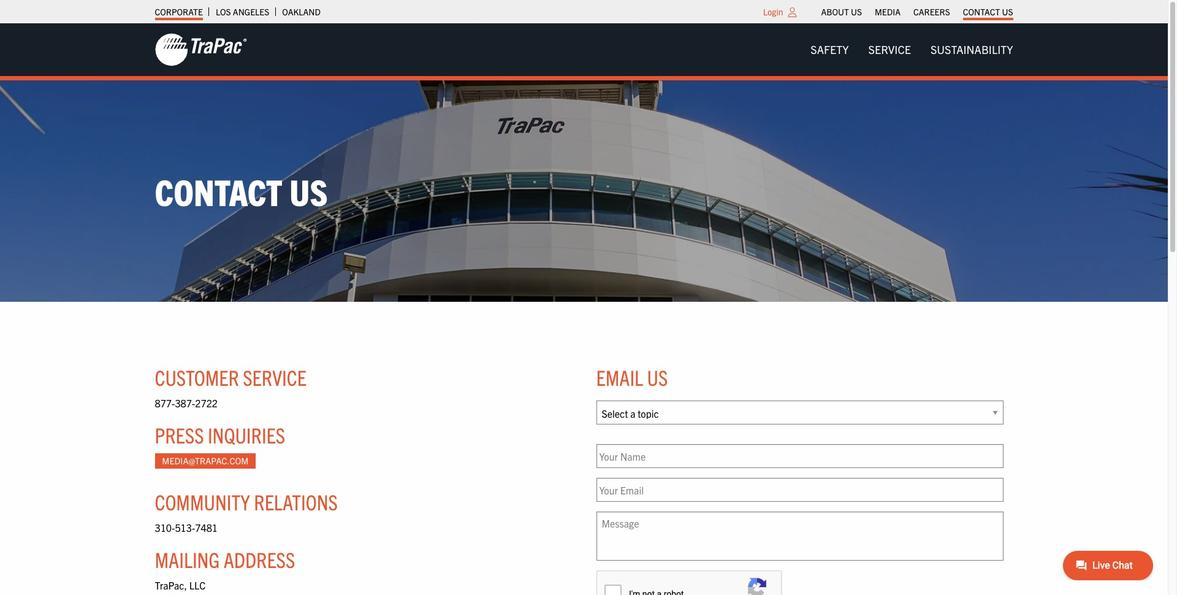 Task type: describe. For each thing, give the bounding box(es) containing it.
7481
[[195, 522, 218, 534]]

email us
[[597, 364, 668, 390]]

310-513-7481
[[155, 522, 218, 534]]

387-
[[175, 397, 195, 409]]

Your Email text field
[[597, 478, 1004, 502]]

media
[[875, 6, 901, 17]]

310-
[[155, 522, 175, 534]]

media@trapac.com
[[162, 456, 249, 467]]

press inquiries
[[155, 421, 285, 448]]

oakland
[[282, 6, 321, 17]]

menu bar containing safety
[[801, 37, 1024, 62]]

Message text field
[[597, 512, 1004, 561]]

los angeles
[[216, 6, 270, 17]]

corporate
[[155, 6, 203, 17]]

service link
[[859, 37, 921, 62]]

mailing address
[[155, 546, 295, 572]]

0 horizontal spatial contact
[[155, 168, 283, 213]]

about us link
[[822, 3, 863, 20]]

llc
[[189, 579, 206, 592]]

safety
[[811, 42, 849, 56]]

menu bar containing about us
[[815, 3, 1020, 20]]

877-
[[155, 397, 175, 409]]

address
[[224, 546, 295, 572]]

sustainability
[[931, 42, 1014, 56]]

0 vertical spatial contact us
[[964, 6, 1014, 17]]

careers
[[914, 6, 951, 17]]

contact us link
[[964, 3, 1014, 20]]

Your Name text field
[[597, 444, 1004, 468]]

mailing
[[155, 546, 220, 572]]



Task type: vqa. For each thing, say whether or not it's contained in the screenshot.
Los
yes



Task type: locate. For each thing, give the bounding box(es) containing it.
menu bar down careers on the top
[[801, 37, 1024, 62]]

community
[[155, 488, 250, 515]]

email
[[597, 364, 644, 390]]

about
[[822, 6, 850, 17]]

trapac,
[[155, 579, 187, 592]]

0 vertical spatial menu bar
[[815, 3, 1020, 20]]

1 horizontal spatial service
[[869, 42, 912, 56]]

service
[[869, 42, 912, 56], [243, 364, 307, 390]]

corporate image
[[155, 33, 247, 67]]

us
[[852, 6, 863, 17], [1003, 6, 1014, 17], [290, 168, 328, 213], [648, 364, 668, 390]]

customer service
[[155, 364, 307, 390]]

877-387-2722
[[155, 397, 218, 409]]

customer
[[155, 364, 239, 390]]

media@trapac.com link
[[155, 453, 256, 469]]

oakland link
[[282, 3, 321, 20]]

1 horizontal spatial contact us
[[964, 6, 1014, 17]]

inquiries
[[208, 421, 285, 448]]

2722
[[195, 397, 218, 409]]

about us
[[822, 6, 863, 17]]

1 vertical spatial menu bar
[[801, 37, 1024, 62]]

contact inside 'menu bar'
[[964, 6, 1001, 17]]

safety link
[[801, 37, 859, 62]]

1 vertical spatial contact
[[155, 168, 283, 213]]

0 vertical spatial service
[[869, 42, 912, 56]]

0 vertical spatial contact
[[964, 6, 1001, 17]]

1 vertical spatial contact us
[[155, 168, 328, 213]]

menu bar up service link
[[815, 3, 1020, 20]]

0 horizontal spatial service
[[243, 364, 307, 390]]

contact us
[[964, 6, 1014, 17], [155, 168, 328, 213]]

contact
[[964, 6, 1001, 17], [155, 168, 283, 213]]

1 horizontal spatial contact
[[964, 6, 1001, 17]]

light image
[[789, 7, 797, 17]]

media link
[[875, 3, 901, 20]]

513-
[[175, 522, 195, 534]]

corporate link
[[155, 3, 203, 20]]

menu bar
[[815, 3, 1020, 20], [801, 37, 1024, 62]]

los angeles link
[[216, 3, 270, 20]]

trapac, llc
[[155, 579, 206, 592]]

login link
[[764, 6, 784, 17]]

relations
[[254, 488, 338, 515]]

press
[[155, 421, 204, 448]]

careers link
[[914, 3, 951, 20]]

login
[[764, 6, 784, 17]]

angeles
[[233, 6, 270, 17]]

0 horizontal spatial contact us
[[155, 168, 328, 213]]

community relations
[[155, 488, 338, 515]]

sustainability link
[[921, 37, 1024, 62]]

los
[[216, 6, 231, 17]]

1 vertical spatial service
[[243, 364, 307, 390]]



